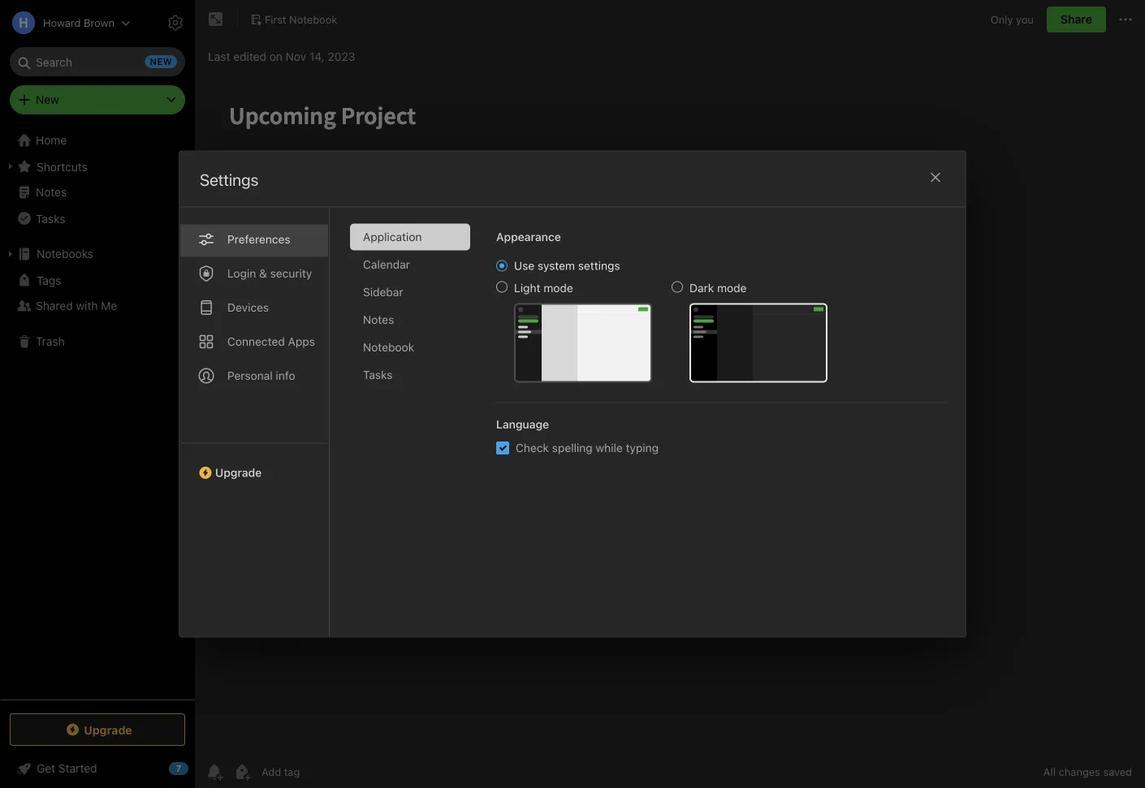 Task type: locate. For each thing, give the bounding box(es) containing it.
None search field
[[21, 47, 174, 76]]

notes link
[[0, 180, 194, 206]]

application tab
[[350, 224, 470, 251]]

connected
[[228, 335, 285, 349]]

&
[[259, 267, 267, 280]]

you
[[1017, 13, 1034, 25]]

dark mode
[[690, 282, 747, 295]]

0 vertical spatial upgrade
[[215, 466, 262, 480]]

upgrade for the bottom upgrade popup button
[[84, 724, 132, 737]]

0 vertical spatial upgrade button
[[180, 443, 329, 486]]

light mode
[[514, 282, 573, 295]]

check
[[516, 442, 549, 455]]

upgrade for top upgrade popup button
[[215, 466, 262, 480]]

new button
[[10, 85, 185, 115]]

tab list containing preferences
[[180, 208, 330, 637]]

close image
[[926, 168, 946, 187]]

0 vertical spatial tasks
[[36, 212, 65, 225]]

tasks down notebook 'tab'
[[363, 368, 393, 382]]

1 vertical spatial notebook
[[363, 341, 415, 354]]

application
[[363, 230, 422, 244]]

Search text field
[[21, 47, 174, 76]]

calendar tab
[[350, 251, 470, 278]]

light
[[514, 282, 541, 295]]

tags
[[37, 274, 61, 287]]

spelling
[[552, 442, 593, 455]]

0 horizontal spatial notebook
[[289, 13, 337, 25]]

mode down system
[[544, 282, 573, 295]]

login
[[228, 267, 256, 280]]

personal info
[[228, 369, 295, 383]]

1 horizontal spatial notebook
[[363, 341, 415, 354]]

notebooks
[[37, 247, 94, 261]]

0 horizontal spatial tasks
[[36, 212, 65, 225]]

1 horizontal spatial upgrade
[[215, 466, 262, 480]]

tasks
[[36, 212, 65, 225], [363, 368, 393, 382]]

notes down shortcuts
[[36, 186, 67, 199]]

0 horizontal spatial mode
[[544, 282, 573, 295]]

0 horizontal spatial upgrade
[[84, 724, 132, 737]]

settings image
[[166, 13, 185, 33]]

language
[[496, 418, 549, 431]]

upgrade button
[[180, 443, 329, 486], [10, 714, 185, 747]]

1 horizontal spatial tab list
[[350, 224, 483, 637]]

calendar
[[363, 258, 410, 271]]

note window element
[[195, 0, 1146, 789]]

1 vertical spatial upgrade
[[84, 724, 132, 737]]

dark
[[690, 282, 714, 295]]

trash
[[36, 335, 65, 349]]

tasks up notebooks
[[36, 212, 65, 225]]

14,
[[310, 50, 325, 63]]

tab list containing application
[[350, 224, 483, 637]]

2 mode from the left
[[717, 282, 747, 295]]

sidebar tab
[[350, 279, 470, 306]]

tags button
[[0, 267, 194, 293]]

settings
[[578, 259, 620, 273]]

upgrade
[[215, 466, 262, 480], [84, 724, 132, 737]]

Note Editor text field
[[195, 78, 1146, 756]]

1 horizontal spatial notes
[[363, 313, 394, 327]]

notes
[[36, 186, 67, 199], [363, 313, 394, 327]]

sidebar
[[363, 286, 404, 299]]

preferences
[[228, 233, 291, 246]]

0 horizontal spatial tab list
[[180, 208, 330, 637]]

option group
[[496, 259, 828, 383]]

notes inside "link"
[[36, 186, 67, 199]]

mode
[[544, 282, 573, 295], [717, 282, 747, 295]]

first notebook button
[[245, 8, 343, 31]]

tab list
[[180, 208, 330, 637], [350, 224, 483, 637]]

appearance
[[496, 230, 561, 244]]

all changes saved
[[1044, 767, 1133, 779]]

use system settings
[[514, 259, 620, 273]]

Dark mode radio
[[672, 282, 683, 293]]

saved
[[1104, 767, 1133, 779]]

edited
[[233, 50, 266, 63]]

option group containing use system settings
[[496, 259, 828, 383]]

tasks tab
[[350, 362, 470, 389]]

system
[[538, 259, 575, 273]]

share button
[[1047, 7, 1107, 33]]

info
[[276, 369, 295, 383]]

tasks button
[[0, 206, 194, 232]]

typing
[[626, 442, 659, 455]]

Use system settings radio
[[496, 260, 508, 272]]

notebook inside 'tab'
[[363, 341, 415, 354]]

tree
[[0, 128, 195, 700]]

1 horizontal spatial mode
[[717, 282, 747, 295]]

1 horizontal spatial tasks
[[363, 368, 393, 382]]

1 vertical spatial notes
[[363, 313, 394, 327]]

0 vertical spatial notebook
[[289, 13, 337, 25]]

0 horizontal spatial notes
[[36, 186, 67, 199]]

tab list for application
[[180, 208, 330, 637]]

shared with me
[[36, 299, 117, 313]]

mode right "dark" on the right top of the page
[[717, 282, 747, 295]]

notebook up 14,
[[289, 13, 337, 25]]

first
[[265, 13, 286, 25]]

1 vertical spatial tasks
[[363, 368, 393, 382]]

last edited on nov 14, 2023
[[208, 50, 355, 63]]

nov
[[286, 50, 306, 63]]

notebook down notes tab
[[363, 341, 415, 354]]

notebook
[[289, 13, 337, 25], [363, 341, 415, 354]]

1 mode from the left
[[544, 282, 573, 295]]

all
[[1044, 767, 1056, 779]]

notes down sidebar
[[363, 313, 394, 327]]

notebook inside button
[[289, 13, 337, 25]]

only you
[[991, 13, 1034, 25]]

0 vertical spatial notes
[[36, 186, 67, 199]]



Task type: describe. For each thing, give the bounding box(es) containing it.
apps
[[288, 335, 315, 349]]

add tag image
[[232, 763, 252, 782]]

me
[[101, 299, 117, 313]]

expand notebooks image
[[4, 248, 17, 261]]

tab list for appearance
[[350, 224, 483, 637]]

mode for light mode
[[544, 282, 573, 295]]

only
[[991, 13, 1014, 25]]

tasks inside tab
[[363, 368, 393, 382]]

notebook tab
[[350, 334, 470, 361]]

add a reminder image
[[205, 763, 224, 782]]

use
[[514, 259, 535, 273]]

shortcuts button
[[0, 154, 194, 180]]

login & security
[[228, 267, 312, 280]]

shared with me link
[[0, 293, 194, 319]]

settings
[[200, 170, 259, 189]]

security
[[270, 267, 312, 280]]

devices
[[228, 301, 269, 314]]

personal
[[228, 369, 273, 383]]

notes inside tab
[[363, 313, 394, 327]]

notes tab
[[350, 307, 470, 334]]

mode for dark mode
[[717, 282, 747, 295]]

home
[[36, 134, 67, 147]]

first notebook
[[265, 13, 337, 25]]

on
[[270, 50, 283, 63]]

2023
[[328, 50, 355, 63]]

last
[[208, 50, 230, 63]]

Light mode radio
[[496, 282, 508, 293]]

home link
[[0, 128, 195, 154]]

Check spelling while typing checkbox
[[496, 442, 509, 455]]

with
[[76, 299, 98, 313]]

check spelling while typing
[[516, 442, 659, 455]]

shared
[[36, 299, 73, 313]]

shortcuts
[[37, 160, 88, 173]]

tree containing home
[[0, 128, 195, 700]]

share
[[1061, 13, 1093, 26]]

while
[[596, 442, 623, 455]]

changes
[[1059, 767, 1101, 779]]

new
[[36, 93, 59, 106]]

tasks inside button
[[36, 212, 65, 225]]

expand note image
[[206, 10, 226, 29]]

connected apps
[[228, 335, 315, 349]]

1 vertical spatial upgrade button
[[10, 714, 185, 747]]

trash link
[[0, 329, 194, 355]]

notebooks link
[[0, 241, 194, 267]]



Task type: vqa. For each thing, say whether or not it's contained in the screenshot.
tab
no



